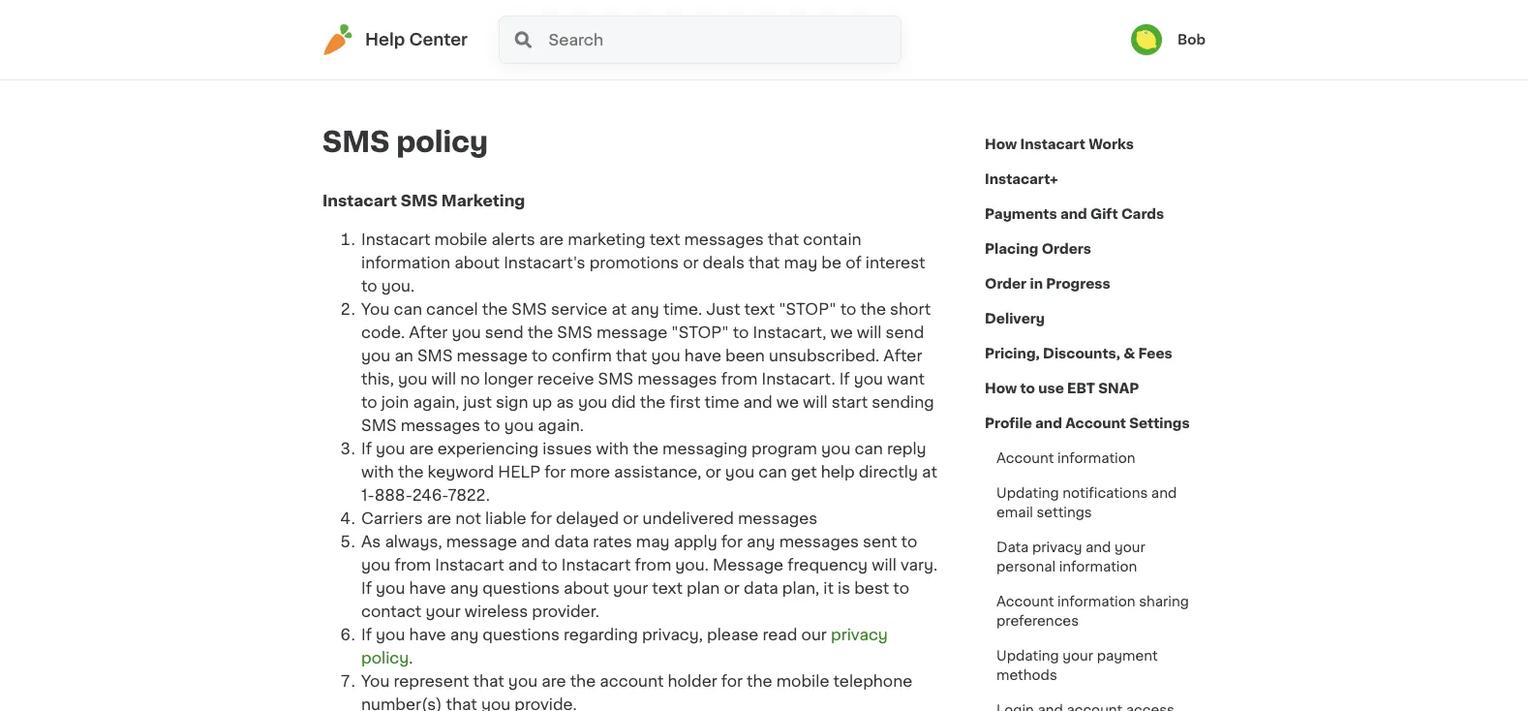 Task type: vqa. For each thing, say whether or not it's contained in the screenshot.
the Carrots inside Carrots $1.39 / lb About 0.26 lb each
no



Task type: describe. For each thing, give the bounding box(es) containing it.
to up code.
[[361, 278, 378, 294]]

methods
[[997, 669, 1058, 682]]

0 vertical spatial account
[[1066, 417, 1127, 430]]

marketing
[[568, 232, 646, 247]]

account information link
[[985, 441, 1148, 476]]

provide.
[[515, 697, 577, 711]]

program
[[752, 441, 818, 456]]

orders
[[1042, 242, 1092, 256]]

account for account information sharing preferences
[[997, 595, 1055, 608]]

1 vertical spatial have
[[409, 580, 446, 596]]

sms down the join
[[361, 418, 397, 433]]

updating notifications and email settings
[[997, 486, 1178, 519]]

if up '1-'
[[361, 441, 372, 456]]

represent
[[394, 673, 469, 689]]

this,
[[361, 371, 394, 387]]

delayed
[[556, 511, 619, 526]]

2 send from the left
[[886, 325, 925, 340]]

that left contain
[[768, 232, 800, 247]]

0 horizontal spatial may
[[636, 534, 670, 549]]

you down sign
[[505, 418, 534, 433]]

the up assistance,
[[633, 441, 659, 456]]

profile and account settings link
[[985, 406, 1190, 441]]

bob
[[1178, 33, 1206, 47]]

instacart up the instacart+
[[1021, 138, 1086, 151]]

sharing
[[1140, 595, 1190, 608]]

how to use ebt snap link
[[985, 371, 1140, 406]]

1 horizontal spatial can
[[759, 464, 787, 480]]

personal
[[997, 560, 1056, 574]]

payments
[[985, 207, 1058, 221]]

messages up first
[[638, 371, 718, 387]]

center
[[409, 31, 468, 48]]

for right liable
[[531, 511, 552, 526]]

you down as
[[361, 557, 391, 573]]

information inside data privacy and your personal information
[[1060, 560, 1138, 574]]

account information
[[997, 452, 1136, 465]]

the down service
[[528, 325, 553, 340]]

fees
[[1139, 347, 1173, 360]]

1 horizontal spatial at
[[922, 464, 938, 480]]

any left time.
[[631, 301, 660, 317]]

instacart down sms policy
[[323, 193, 397, 208]]

0 horizontal spatial about
[[455, 255, 500, 270]]

it
[[824, 580, 834, 596]]

snap
[[1099, 382, 1140, 395]]

1 horizontal spatial "stop"
[[779, 301, 837, 317]]

keyword
[[428, 464, 494, 480]]

longer
[[484, 371, 534, 387]]

privacy,
[[642, 627, 703, 642]]

you inside instacart mobile alerts are marketing text messages that contain information about instacart's promotions or deals that may be of interest to you. you can cancel the sms service at any time. just text "stop" to the short code. after you send the sms message "stop" to instacart, we will send you an sms message to confirm that you have been unsubscribed. after this, you will no longer receive sms messages from instacart. if you want to join again, just sign up as you did the first time and we will start sending sms messages to you again. if you are experiencing issues with the messaging program you can reply with the keyword help for more assistance, or you can get help directly at 1-888-246-782 2 . carriers are not liable for delayed or undelivered messages as always, message and data rates may apply for any messages sent to you from instacart and to instacart from you. message frequency will vary. if you have any questions about your text plan or data plan, it is best to contact your wireless provider.
[[361, 301, 390, 317]]

will down sent
[[872, 557, 897, 573]]

instacart.
[[762, 371, 836, 387]]

messages up the frequency
[[780, 534, 859, 549]]

any down wireless
[[450, 627, 479, 642]]

you up 'help'
[[822, 441, 851, 456]]

1 horizontal spatial from
[[635, 557, 672, 573]]

0 horizontal spatial .
[[409, 650, 413, 666]]

and inside updating notifications and email settings
[[1152, 486, 1178, 500]]

contact
[[361, 604, 422, 619]]

are down 246-
[[427, 511, 452, 526]]

you up start
[[854, 371, 884, 387]]

1 vertical spatial message
[[457, 348, 528, 363]]

sms up instacart sms marketing
[[323, 128, 390, 156]]

any up wireless
[[450, 580, 479, 596]]

will up unsubscribed. at the right
[[857, 325, 882, 340]]

pricing, discounts, & fees
[[985, 347, 1173, 360]]

the up provide. at the left of the page
[[570, 673, 596, 689]]

that up the did
[[616, 348, 648, 363]]

instacart down instacart sms marketing
[[361, 232, 431, 247]]

1 vertical spatial can
[[855, 441, 884, 456]]

that down represent
[[446, 697, 478, 711]]

be
[[822, 255, 842, 270]]

you up the contact
[[376, 580, 405, 596]]

you right as
[[578, 394, 608, 410]]

0 horizontal spatial after
[[409, 325, 448, 340]]

help
[[365, 31, 405, 48]]

if down the contact
[[361, 627, 372, 642]]

if up the contact
[[361, 580, 372, 596]]

help center
[[365, 31, 468, 48]]

sms down service
[[557, 325, 593, 340]]

privacy inside the privacy policy
[[831, 627, 888, 642]]

246-
[[412, 487, 448, 503]]

information inside instacart mobile alerts are marketing text messages that contain information about instacart's promotions or deals that may be of interest to you. you can cancel the sms service at any time. just text "stop" to the short code. after you send the sms message "stop" to instacart, we will send you an sms message to confirm that you have been unsubscribed. after this, you will no longer receive sms messages from instacart. if you want to join again, just sign up as you did the first time and we will start sending sms messages to you again. if you are experiencing issues with the messaging program you can reply with the keyword help for more assistance, or you can get help directly at 1-888-246-782 2 . carriers are not liable for delayed or undelivered messages as always, message and data rates may apply for any messages sent to you from instacart and to instacart from you. message frequency will vary. if you have any questions about your text plan or data plan, it is best to contact your wireless provider.
[[361, 255, 451, 270]]

your inside data privacy and your personal information
[[1115, 541, 1146, 554]]

service
[[551, 301, 608, 317]]

directly
[[859, 464, 918, 480]]

you down messaging
[[726, 464, 755, 480]]

settings
[[1037, 506, 1093, 519]]

not
[[456, 511, 481, 526]]

did
[[612, 394, 636, 410]]

account information sharing preferences
[[997, 595, 1190, 628]]

instacart image
[[323, 24, 354, 55]]

again,
[[413, 394, 460, 410]]

receive
[[538, 371, 594, 387]]

your inside updating your payment methods
[[1063, 649, 1094, 663]]

policy for privacy policy
[[361, 650, 409, 666]]

1 horizontal spatial about
[[564, 580, 609, 596]]

to down this,
[[361, 394, 378, 410]]

order in progress link
[[985, 266, 1111, 301]]

best
[[855, 580, 890, 596]]

plan,
[[783, 580, 820, 596]]

help
[[498, 464, 541, 480]]

discounts,
[[1044, 347, 1121, 360]]

for down issues in the left of the page
[[545, 464, 566, 480]]

code.
[[361, 325, 405, 340]]

sms right "an"
[[418, 348, 453, 363]]

sms up the did
[[598, 371, 634, 387]]

confirm
[[552, 348, 612, 363]]

instacart,
[[753, 325, 827, 340]]

will down instacart.
[[803, 394, 828, 410]]

you left provide. at the left of the page
[[481, 697, 511, 711]]

1-
[[361, 487, 375, 503]]

privacy inside data privacy and your personal information
[[1033, 541, 1083, 554]]

first
[[670, 394, 701, 410]]

the left short
[[861, 301, 887, 317]]

wireless
[[465, 604, 528, 619]]

experiencing
[[438, 441, 539, 456]]

mobile inside you represent that you are the account holder for the mobile telephone number(s) that you provide.
[[777, 673, 830, 689]]

updating notifications and email settings link
[[985, 476, 1206, 530]]

0 horizontal spatial can
[[394, 301, 422, 317]]

privacy policy link
[[361, 627, 888, 666]]

assistance,
[[614, 464, 702, 480]]

to down vary.
[[894, 580, 910, 596]]

you up 888-
[[376, 441, 405, 456]]

cancel
[[426, 301, 478, 317]]

if up start
[[840, 371, 850, 387]]

and inside data privacy and your personal information
[[1086, 541, 1112, 554]]

to up receive
[[532, 348, 548, 363]]

1 horizontal spatial with
[[596, 441, 629, 456]]

updating your payment methods link
[[985, 639, 1206, 693]]

order in progress
[[985, 277, 1111, 291]]

you up this,
[[361, 348, 391, 363]]

settings
[[1130, 417, 1190, 430]]

the up 888-
[[398, 464, 424, 480]]

messages up deals
[[685, 232, 764, 247]]

1 vertical spatial with
[[361, 464, 394, 480]]

instacart+ link
[[985, 162, 1059, 197]]

sending
[[872, 394, 935, 410]]

updating for methods
[[997, 649, 1060, 663]]

as
[[557, 394, 574, 410]]

the right the did
[[640, 394, 666, 410]]

how for how instacart works
[[985, 138, 1018, 151]]

email
[[997, 506, 1034, 519]]

instacart down rates
[[562, 557, 631, 573]]

your right the contact
[[426, 604, 461, 619]]

instacart+
[[985, 172, 1059, 186]]

join
[[381, 394, 409, 410]]

been
[[726, 348, 765, 363]]

notifications
[[1063, 486, 1148, 500]]

messages down get
[[738, 511, 818, 526]]

1 horizontal spatial after
[[884, 348, 923, 363]]

sms policy
[[323, 128, 489, 156]]

or up rates
[[623, 511, 639, 526]]

your down rates
[[613, 580, 648, 596]]

instacart mobile alerts are marketing text messages that contain information about instacart's promotions or deals that may be of interest to you. you can cancel the sms service at any time. just text "stop" to the short code. after you send the sms message "stop" to instacart, we will send you an sms message to confirm that you have been unsubscribed. after this, you will no longer receive sms messages from instacart. if you want to join again, just sign up as you did the first time and we will start sending sms messages to you again. if you are experiencing issues with the messaging program you can reply with the keyword help for more assistance, or you can get help directly at 1-888-246-782 2 . carriers are not liable for delayed or undelivered messages as always, message and data rates may apply for any messages sent to you from instacart and to instacart from you. message frequency will vary. if you have any questions about your text plan or data plan, it is best to contact your wireless provider.
[[361, 232, 938, 619]]

placing orders link
[[985, 232, 1092, 266]]

you down cancel
[[452, 325, 481, 340]]

you down the contact
[[376, 627, 405, 642]]

instacart sms marketing
[[323, 193, 525, 208]]

you up provide. at the left of the page
[[509, 673, 538, 689]]

vary.
[[901, 557, 938, 573]]

0 vertical spatial message
[[597, 325, 668, 340]]

if you have any questions regarding privacy, please read our
[[361, 627, 831, 642]]

to down "of"
[[841, 301, 857, 317]]

or down messaging
[[706, 464, 722, 480]]

want
[[888, 371, 925, 387]]

for up the message
[[722, 534, 743, 549]]

just
[[707, 301, 741, 317]]

sms down instacart's
[[512, 301, 547, 317]]

data
[[997, 541, 1029, 554]]

instacart's
[[504, 255, 586, 270]]



Task type: locate. For each thing, give the bounding box(es) containing it.
account
[[600, 673, 664, 689]]

to up 'been'
[[733, 325, 749, 340]]

1 horizontal spatial privacy
[[1033, 541, 1083, 554]]

you up 'number(s)'
[[361, 673, 390, 689]]

1 vertical spatial mobile
[[777, 673, 830, 689]]

1 horizontal spatial mobile
[[777, 673, 830, 689]]

from
[[722, 371, 758, 387], [395, 557, 431, 573], [635, 557, 672, 573]]

may left be
[[784, 255, 818, 270]]

use
[[1039, 382, 1065, 395]]

payments and gift cards
[[985, 207, 1165, 221]]

you. up code.
[[381, 278, 415, 294]]

policy
[[396, 128, 489, 156], [361, 650, 409, 666]]

0 vertical spatial mobile
[[435, 232, 488, 247]]

0 vertical spatial we
[[831, 325, 853, 340]]

pricing,
[[985, 347, 1040, 360]]

cards
[[1122, 207, 1165, 221]]

deals
[[703, 255, 745, 270]]

message
[[597, 325, 668, 340], [457, 348, 528, 363], [446, 534, 517, 549]]

data privacy and your personal information
[[997, 541, 1146, 574]]

2 you from the top
[[361, 673, 390, 689]]

updating inside updating notifications and email settings
[[997, 486, 1060, 500]]

"stop"
[[779, 301, 837, 317], [672, 325, 729, 340]]

0 horizontal spatial with
[[361, 464, 394, 480]]

pricing, discounts, & fees link
[[985, 336, 1173, 371]]

0 vertical spatial can
[[394, 301, 422, 317]]

delivery link
[[985, 301, 1046, 336]]

you
[[361, 301, 390, 317], [361, 673, 390, 689]]

0 vertical spatial updating
[[997, 486, 1060, 500]]

send
[[485, 325, 524, 340], [886, 325, 925, 340]]

0 vertical spatial how
[[985, 138, 1018, 151]]

policy for sms policy
[[396, 128, 489, 156]]

2 horizontal spatial can
[[855, 441, 884, 456]]

always,
[[385, 534, 442, 549]]

1 vertical spatial at
[[922, 464, 938, 480]]

rates
[[593, 534, 632, 549]]

mobile inside instacart mobile alerts are marketing text messages that contain information about instacart's promotions or deals that may be of interest to you. you can cancel the sms service at any time. just text "stop" to the short code. after you send the sms message "stop" to instacart, we will send you an sms message to confirm that you have been unsubscribed. after this, you will no longer receive sms messages from instacart. if you want to join again, just sign up as you did the first time and we will start sending sms messages to you again. if you are experiencing issues with the messaging program you can reply with the keyword help for more assistance, or you can get help directly at 1-888-246-782 2 . carriers are not liable for delayed or undelivered messages as always, message and data rates may apply for any messages sent to you from instacart and to instacart from you. message frequency will vary. if you have any questions about your text plan or data plan, it is best to contact your wireless provider.
[[435, 232, 488, 247]]

policy up instacart sms marketing
[[396, 128, 489, 156]]

2 questions from the top
[[483, 627, 560, 642]]

updating for email
[[997, 486, 1060, 500]]

1 vertical spatial about
[[564, 580, 609, 596]]

delivery
[[985, 312, 1046, 326]]

and
[[1061, 207, 1088, 221], [744, 394, 773, 410], [1036, 417, 1063, 430], [1152, 486, 1178, 500], [521, 534, 551, 549], [1086, 541, 1112, 554], [509, 557, 538, 573]]

1 updating from the top
[[997, 486, 1060, 500]]

get
[[791, 464, 817, 480]]

1 send from the left
[[485, 325, 524, 340]]

for inside you represent that you are the account holder for the mobile telephone number(s) that you provide.
[[722, 673, 743, 689]]

we
[[831, 325, 853, 340], [777, 394, 799, 410]]

that right deals
[[749, 255, 780, 270]]

information up notifications
[[1058, 452, 1136, 465]]

0 vertical spatial "stop"
[[779, 301, 837, 317]]

1 horizontal spatial .
[[486, 487, 490, 503]]

are up keyword
[[409, 441, 434, 456]]

2
[[476, 487, 486, 503]]

issues
[[543, 441, 592, 456]]

number(s)
[[361, 697, 442, 711]]

updating up methods
[[997, 649, 1060, 663]]

policy inside the privacy policy
[[361, 650, 409, 666]]

gift
[[1091, 207, 1119, 221]]

0 horizontal spatial from
[[395, 557, 431, 573]]

"stop" down time.
[[672, 325, 729, 340]]

2 vertical spatial message
[[446, 534, 517, 549]]

messages down again,
[[401, 418, 481, 433]]

may
[[784, 255, 818, 270], [636, 534, 670, 549]]

updating
[[997, 486, 1060, 500], [997, 649, 1060, 663]]

text up promotions
[[650, 232, 681, 247]]

or down the message
[[724, 580, 740, 596]]

privacy
[[1033, 541, 1083, 554], [831, 627, 888, 642]]

your down updating notifications and email settings "link"
[[1115, 541, 1146, 554]]

with up more
[[596, 441, 629, 456]]

contain
[[804, 232, 862, 247]]

of
[[846, 255, 862, 270]]

. up represent
[[409, 650, 413, 666]]

the down read
[[747, 673, 773, 689]]

1 horizontal spatial may
[[784, 255, 818, 270]]

1 vertical spatial you.
[[676, 557, 709, 573]]

2 vertical spatial text
[[652, 580, 683, 596]]

will up again,
[[432, 371, 456, 387]]

how instacart works
[[985, 138, 1135, 151]]

0 vertical spatial you
[[361, 301, 390, 317]]

updating your payment methods
[[997, 649, 1159, 682]]

your
[[1115, 541, 1146, 554], [613, 580, 648, 596], [426, 604, 461, 619], [1063, 649, 1094, 663]]

placing orders
[[985, 242, 1092, 256]]

1 horizontal spatial data
[[744, 580, 779, 596]]

0 vertical spatial data
[[555, 534, 589, 549]]

account for account information
[[997, 452, 1055, 465]]

you down "an"
[[398, 371, 428, 387]]

0 horizontal spatial "stop"
[[672, 325, 729, 340]]

how up 'profile'
[[985, 382, 1018, 395]]

0 horizontal spatial send
[[485, 325, 524, 340]]

instacart down not
[[435, 557, 505, 573]]

start
[[832, 394, 868, 410]]

1 vertical spatial policy
[[361, 650, 409, 666]]

or
[[683, 255, 699, 270], [706, 464, 722, 480], [623, 511, 639, 526], [724, 580, 740, 596]]

user avatar image
[[1132, 24, 1163, 55]]

0 vertical spatial .
[[486, 487, 490, 503]]

information up account information sharing preferences link
[[1060, 560, 1138, 574]]

updating inside updating your payment methods
[[997, 649, 1060, 663]]

1 vertical spatial .
[[409, 650, 413, 666]]

"stop" up instacart,
[[779, 301, 837, 317]]

0 vertical spatial at
[[612, 301, 627, 317]]

privacy down settings
[[1033, 541, 1083, 554]]

holder
[[668, 673, 718, 689]]

order
[[985, 277, 1027, 291]]

to left the use
[[1021, 382, 1036, 395]]

about down 'alerts'
[[455, 255, 500, 270]]

account up preferences
[[997, 595, 1055, 608]]

you inside you represent that you are the account holder for the mobile telephone number(s) that you provide.
[[361, 673, 390, 689]]

can down program
[[759, 464, 787, 480]]

we up unsubscribed. at the right
[[831, 325, 853, 340]]

1 vertical spatial we
[[777, 394, 799, 410]]

text right just
[[745, 301, 775, 317]]

2 vertical spatial can
[[759, 464, 787, 480]]

we down instacart.
[[777, 394, 799, 410]]

or left deals
[[683, 255, 699, 270]]

interest
[[866, 255, 926, 270]]

2 how from the top
[[985, 382, 1018, 395]]

for right 'holder'
[[722, 673, 743, 689]]

0 vertical spatial policy
[[396, 128, 489, 156]]

marketing
[[442, 193, 525, 208]]

after down cancel
[[409, 325, 448, 340]]

account inside account information sharing preferences
[[997, 595, 1055, 608]]

liable
[[485, 511, 527, 526]]

to up vary.
[[902, 534, 918, 549]]

short
[[890, 301, 931, 317]]

1 vertical spatial after
[[884, 348, 923, 363]]

1 horizontal spatial we
[[831, 325, 853, 340]]

preferences
[[997, 614, 1079, 628]]

questions down wireless
[[483, 627, 560, 642]]

payment
[[1097, 649, 1159, 663]]

provider.
[[532, 604, 600, 619]]

data down delayed
[[555, 534, 589, 549]]

how instacart works link
[[985, 127, 1135, 162]]

888-
[[375, 487, 412, 503]]

0 horizontal spatial you.
[[381, 278, 415, 294]]

are up instacart's
[[540, 232, 564, 247]]

information down instacart sms marketing
[[361, 255, 451, 270]]

1 vertical spatial updating
[[997, 649, 1060, 663]]

have down the contact
[[409, 627, 446, 642]]

send up the longer
[[485, 325, 524, 340]]

help
[[821, 464, 855, 480]]

time
[[705, 394, 740, 410]]

telephone
[[834, 673, 913, 689]]

policy down the contact
[[361, 650, 409, 666]]

1 vertical spatial questions
[[483, 627, 560, 642]]

about
[[455, 255, 500, 270], [564, 580, 609, 596]]

1 vertical spatial privacy
[[831, 627, 888, 642]]

messaging
[[663, 441, 748, 456]]

time.
[[664, 301, 703, 317]]

2 updating from the top
[[997, 649, 1060, 663]]

sms down sms policy
[[401, 193, 438, 208]]

mobile down our
[[777, 673, 830, 689]]

0 vertical spatial you.
[[381, 278, 415, 294]]

0 horizontal spatial data
[[555, 534, 589, 549]]

data down the message
[[744, 580, 779, 596]]

0 vertical spatial after
[[409, 325, 448, 340]]

reply
[[887, 441, 927, 456]]

any up the message
[[747, 534, 776, 549]]

0 horizontal spatial we
[[777, 394, 799, 410]]

1 vertical spatial data
[[744, 580, 779, 596]]

0 vertical spatial privacy
[[1033, 541, 1083, 554]]

questions inside instacart mobile alerts are marketing text messages that contain information about instacart's promotions or deals that may be of interest to you. you can cancel the sms service at any time. just text "stop" to the short code. after you send the sms message "stop" to instacart, we will send you an sms message to confirm that you have been unsubscribed. after this, you will no longer receive sms messages from instacart. if you want to join again, just sign up as you did the first time and we will start sending sms messages to you again. if you are experiencing issues with the messaging program you can reply with the keyword help for more assistance, or you can get help directly at 1-888-246-782 2 . carriers are not liable for delayed or undelivered messages as always, message and data rates may apply for any messages sent to you from instacart and to instacart from you. message frequency will vary. if you have any questions about your text plan or data plan, it is best to contact your wireless provider.
[[483, 580, 560, 596]]

if
[[840, 371, 850, 387], [361, 441, 372, 456], [361, 580, 372, 596], [361, 627, 372, 642]]

no
[[460, 371, 480, 387]]

that right represent
[[473, 673, 505, 689]]

1 vertical spatial how
[[985, 382, 1018, 395]]

at down reply
[[922, 464, 938, 480]]

from down always,
[[395, 557, 431, 573]]

to up provider.
[[542, 557, 558, 573]]

text left plan
[[652, 580, 683, 596]]

0 vertical spatial text
[[650, 232, 681, 247]]

1 horizontal spatial send
[[886, 325, 925, 340]]

unsubscribed.
[[769, 348, 880, 363]]

1 vertical spatial "stop"
[[672, 325, 729, 340]]

is
[[838, 580, 851, 596]]

Search search field
[[547, 16, 901, 63]]

information inside account information sharing preferences
[[1058, 595, 1136, 608]]

1 questions from the top
[[483, 580, 560, 596]]

account down 'profile'
[[997, 452, 1055, 465]]

the right cancel
[[482, 301, 508, 317]]

how for how to use ebt snap
[[985, 382, 1018, 395]]

2 horizontal spatial from
[[722, 371, 758, 387]]

1 how from the top
[[985, 138, 1018, 151]]

are up provide. at the left of the page
[[542, 673, 566, 689]]

0 vertical spatial questions
[[483, 580, 560, 596]]

you down time.
[[651, 348, 681, 363]]

1 vertical spatial account
[[997, 452, 1055, 465]]

2 vertical spatial have
[[409, 627, 446, 642]]

more
[[570, 464, 610, 480]]

from down undelivered
[[635, 557, 672, 573]]

after up want
[[884, 348, 923, 363]]

as
[[361, 534, 381, 549]]

2 vertical spatial account
[[997, 595, 1055, 608]]

message up the longer
[[457, 348, 528, 363]]

send down short
[[886, 325, 925, 340]]

0 horizontal spatial mobile
[[435, 232, 488, 247]]

0 horizontal spatial privacy
[[831, 627, 888, 642]]

0 horizontal spatial at
[[612, 301, 627, 317]]

1 horizontal spatial you.
[[676, 557, 709, 573]]

just
[[464, 394, 492, 410]]

1 vertical spatial you
[[361, 673, 390, 689]]

apply
[[674, 534, 718, 549]]

read
[[763, 627, 798, 642]]

0 vertical spatial may
[[784, 255, 818, 270]]

frequency
[[788, 557, 868, 573]]

0 vertical spatial have
[[685, 348, 722, 363]]

&
[[1124, 347, 1136, 360]]

are inside you represent that you are the account holder for the mobile telephone number(s) that you provide.
[[542, 673, 566, 689]]

1 vertical spatial may
[[636, 534, 670, 549]]

plan
[[687, 580, 720, 596]]

1 you from the top
[[361, 301, 390, 317]]

0 vertical spatial about
[[455, 255, 500, 270]]

message
[[713, 557, 784, 573]]

sent
[[863, 534, 898, 549]]

1 vertical spatial text
[[745, 301, 775, 317]]

our
[[802, 627, 827, 642]]

account down the ebt
[[1066, 417, 1127, 430]]

. right 782
[[486, 487, 490, 503]]

text
[[650, 232, 681, 247], [745, 301, 775, 317], [652, 580, 683, 596]]

to up experiencing
[[485, 418, 501, 433]]

information
[[361, 255, 451, 270], [1058, 452, 1136, 465], [1060, 560, 1138, 574], [1058, 595, 1136, 608]]

0 vertical spatial with
[[596, 441, 629, 456]]

to
[[361, 278, 378, 294], [841, 301, 857, 317], [733, 325, 749, 340], [532, 348, 548, 363], [1021, 382, 1036, 395], [361, 394, 378, 410], [485, 418, 501, 433], [902, 534, 918, 549], [542, 557, 558, 573], [894, 580, 910, 596]]

up
[[533, 394, 553, 410]]

. inside instacart mobile alerts are marketing text messages that contain information about instacart's promotions or deals that may be of interest to you. you can cancel the sms service at any time. just text "stop" to the short code. after you send the sms message "stop" to instacart, we will send you an sms message to confirm that you have been unsubscribed. after this, you will no longer receive sms messages from instacart. if you want to join again, just sign up as you did the first time and we will start sending sms messages to you again. if you are experiencing issues with the messaging program you can reply with the keyword help for more assistance, or you can get help directly at 1-888-246-782 2 . carriers are not liable for delayed or undelivered messages as always, message and data rates may apply for any messages sent to you from instacart and to instacart from you. message frequency will vary. if you have any questions about your text plan or data plan, it is best to contact your wireless provider.
[[486, 487, 490, 503]]

message down not
[[446, 534, 517, 549]]

you represent that you are the account holder for the mobile telephone number(s) that you provide.
[[361, 673, 913, 711]]



